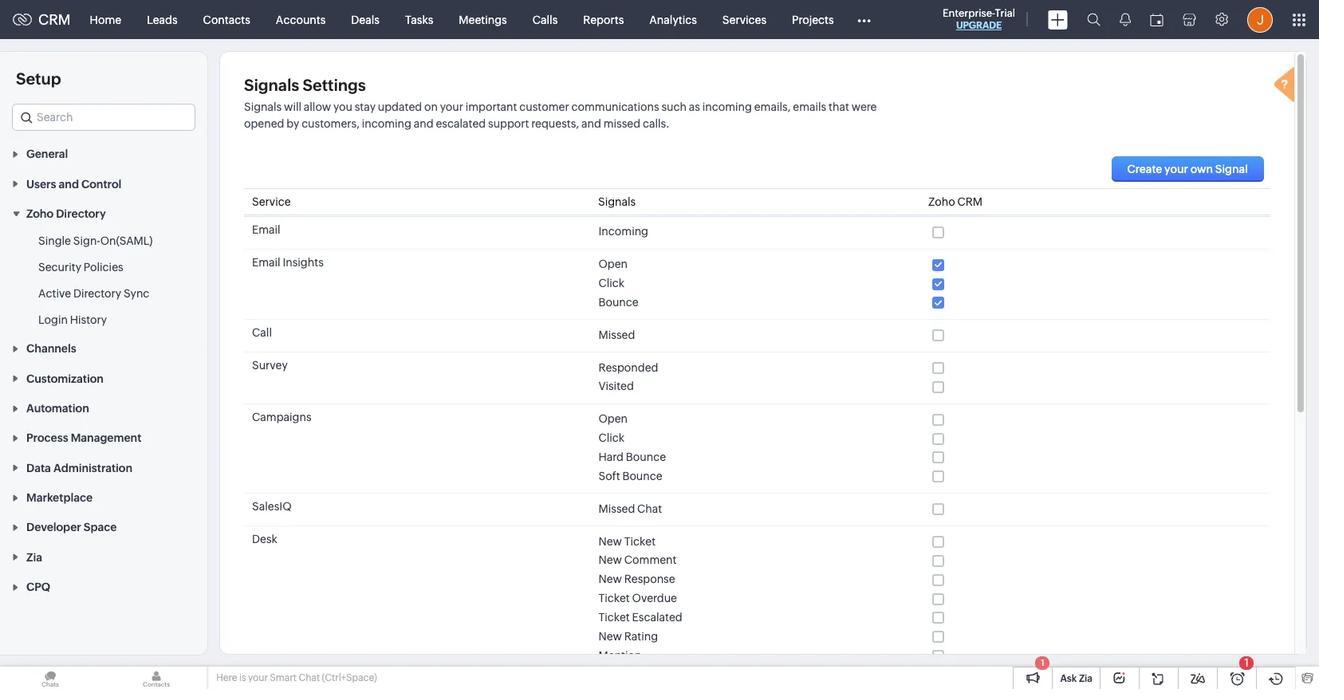 Task type: locate. For each thing, give the bounding box(es) containing it.
will allow you stay updated on your important customer communications such as incoming emails, emails that were opened by customers, incoming and escalated support requests, and missed calls.
[[244, 101, 877, 130]]

new up mention
[[599, 630, 622, 643]]

contacts link
[[190, 0, 263, 39]]

1 vertical spatial incoming
[[362, 117, 412, 130]]

1 vertical spatial signals
[[244, 101, 284, 113]]

zoho directory region
[[0, 228, 207, 334]]

profile image
[[1248, 7, 1274, 32]]

directory for active
[[73, 287, 121, 300]]

zoho directory
[[26, 208, 106, 220]]

open down visited
[[599, 413, 628, 426]]

bounce for hard bounce
[[626, 451, 666, 464]]

email
[[252, 223, 281, 236], [252, 256, 281, 269]]

tasks link
[[393, 0, 446, 39]]

allow
[[304, 101, 331, 113]]

0 vertical spatial missed
[[599, 329, 635, 341]]

new down new ticket
[[599, 554, 622, 567]]

security policies
[[38, 261, 123, 274]]

incoming down updated
[[362, 117, 412, 130]]

chat right smart
[[299, 673, 320, 684]]

channels button
[[0, 334, 207, 363]]

open
[[599, 258, 628, 271], [599, 413, 628, 426]]

4 new from the top
[[599, 630, 622, 643]]

1 horizontal spatial your
[[440, 101, 464, 113]]

tasks
[[405, 13, 434, 26]]

create menu element
[[1039, 0, 1078, 39]]

0 horizontal spatial crm
[[38, 11, 71, 28]]

ticket up new comment in the bottom of the page
[[625, 535, 656, 548]]

missed
[[599, 329, 635, 341], [599, 503, 635, 515]]

channels
[[26, 343, 76, 355]]

1 vertical spatial email
[[252, 256, 281, 269]]

overdue
[[632, 592, 677, 605]]

zia right 'ask' at the bottom of page
[[1080, 674, 1093, 685]]

opened
[[244, 117, 284, 130]]

sign-
[[73, 235, 100, 247]]

0 horizontal spatial chat
[[299, 673, 320, 684]]

directory inside dropdown button
[[56, 208, 106, 220]]

1
[[1245, 657, 1250, 670], [1042, 658, 1045, 668]]

missed up responded
[[599, 329, 635, 341]]

1 vertical spatial directory
[[73, 287, 121, 300]]

response
[[625, 573, 676, 586]]

2 email from the top
[[252, 256, 281, 269]]

new
[[599, 535, 622, 548], [599, 554, 622, 567], [599, 573, 622, 586], [599, 630, 622, 643]]

1 horizontal spatial crm
[[958, 196, 983, 208]]

reports
[[584, 13, 624, 26]]

directory up sign-
[[56, 208, 106, 220]]

important
[[466, 101, 518, 113]]

projects
[[792, 13, 834, 26]]

on
[[425, 101, 438, 113]]

0 vertical spatial open
[[599, 258, 628, 271]]

1 click from the top
[[599, 277, 625, 290]]

service
[[252, 196, 291, 208]]

signals up incoming
[[599, 196, 636, 208]]

0 horizontal spatial your
[[248, 673, 268, 684]]

users and control
[[26, 178, 122, 190]]

3 new from the top
[[599, 573, 622, 586]]

your left own
[[1165, 163, 1189, 176]]

zia
[[26, 551, 42, 564], [1080, 674, 1093, 685]]

directory down 'policies'
[[73, 287, 121, 300]]

process management button
[[0, 423, 207, 453]]

bounce up soft bounce
[[626, 451, 666, 464]]

new down new comment in the bottom of the page
[[599, 573, 622, 586]]

0 vertical spatial email
[[252, 223, 281, 236]]

1 new from the top
[[599, 535, 622, 548]]

single sign-on(saml)
[[38, 235, 153, 247]]

missed for missed
[[599, 329, 635, 341]]

chat down soft bounce
[[638, 503, 663, 515]]

services
[[723, 13, 767, 26]]

new up new comment in the bottom of the page
[[599, 535, 622, 548]]

2 horizontal spatial and
[[582, 117, 602, 130]]

open down incoming
[[599, 258, 628, 271]]

analytics
[[650, 13, 697, 26]]

2 vertical spatial ticket
[[599, 611, 630, 624]]

2 new from the top
[[599, 554, 622, 567]]

security
[[38, 261, 81, 274]]

zoho inside zoho directory dropdown button
[[26, 208, 54, 220]]

1 open from the top
[[599, 258, 628, 271]]

soft bounce
[[599, 470, 663, 483]]

signals up will
[[244, 76, 299, 94]]

1 vertical spatial click
[[599, 432, 625, 445]]

1 vertical spatial zia
[[1080, 674, 1093, 685]]

cpq
[[26, 581, 50, 594]]

policies
[[84, 261, 123, 274]]

missed down soft
[[599, 503, 635, 515]]

signals element
[[1111, 0, 1141, 39]]

signals up opened
[[244, 101, 284, 113]]

such
[[662, 101, 687, 113]]

here is your smart chat (ctrl+space)
[[216, 673, 377, 684]]

bounce for soft bounce
[[623, 470, 663, 483]]

2 horizontal spatial your
[[1165, 163, 1189, 176]]

1 horizontal spatial 1
[[1245, 657, 1250, 670]]

0 vertical spatial crm
[[38, 11, 71, 28]]

analytics link
[[637, 0, 710, 39]]

0 vertical spatial zia
[[26, 551, 42, 564]]

sync
[[124, 287, 150, 300]]

0 horizontal spatial zoho
[[26, 208, 54, 220]]

and down the communications
[[582, 117, 602, 130]]

2 vertical spatial your
[[248, 673, 268, 684]]

ask
[[1061, 674, 1078, 685]]

click down incoming
[[599, 277, 625, 290]]

create menu image
[[1049, 10, 1069, 29]]

stay
[[355, 101, 376, 113]]

leads
[[147, 13, 178, 26]]

rating
[[625, 630, 658, 643]]

bounce up responded
[[599, 296, 639, 309]]

open for hard bounce
[[599, 413, 628, 426]]

0 horizontal spatial incoming
[[362, 117, 412, 130]]

customer
[[520, 101, 570, 113]]

0 horizontal spatial and
[[59, 178, 79, 190]]

email down service on the left top
[[252, 223, 281, 236]]

management
[[71, 432, 142, 445]]

directory inside region
[[73, 287, 121, 300]]

login history
[[38, 314, 107, 326]]

2 missed from the top
[[599, 503, 635, 515]]

by
[[287, 117, 299, 130]]

1 vertical spatial crm
[[958, 196, 983, 208]]

0 vertical spatial directory
[[56, 208, 106, 220]]

is
[[239, 673, 246, 684]]

bounce
[[599, 296, 639, 309], [626, 451, 666, 464], [623, 470, 663, 483]]

1 vertical spatial your
[[1165, 163, 1189, 176]]

your up escalated
[[440, 101, 464, 113]]

2 click from the top
[[599, 432, 625, 445]]

new for new rating
[[599, 630, 622, 643]]

bounce down hard bounce
[[623, 470, 663, 483]]

data
[[26, 462, 51, 475]]

1 vertical spatial bounce
[[626, 451, 666, 464]]

1 vertical spatial open
[[599, 413, 628, 426]]

0 horizontal spatial zia
[[26, 551, 42, 564]]

process management
[[26, 432, 142, 445]]

0 vertical spatial ticket
[[625, 535, 656, 548]]

None field
[[12, 104, 196, 131]]

signals image
[[1120, 13, 1132, 26]]

0 vertical spatial incoming
[[703, 101, 752, 113]]

signals
[[244, 76, 299, 94], [244, 101, 284, 113], [599, 196, 636, 208]]

1 email from the top
[[252, 223, 281, 236]]

email left the insights
[[252, 256, 281, 269]]

missed for missed chat
[[599, 503, 635, 515]]

survey
[[252, 359, 288, 372]]

crm link
[[13, 11, 71, 28]]

search image
[[1088, 13, 1101, 26]]

click
[[599, 277, 625, 290], [599, 432, 625, 445]]

click up the hard
[[599, 432, 625, 445]]

signals settings
[[244, 76, 366, 94]]

general
[[26, 148, 68, 161]]

crm
[[38, 11, 71, 28], [958, 196, 983, 208]]

2 open from the top
[[599, 413, 628, 426]]

calls
[[533, 13, 558, 26]]

0 vertical spatial your
[[440, 101, 464, 113]]

calendar image
[[1151, 13, 1164, 26]]

1 vertical spatial missed
[[599, 503, 635, 515]]

ticket overdue
[[599, 592, 677, 605]]

1 missed from the top
[[599, 329, 635, 341]]

hard
[[599, 451, 624, 464]]

customization
[[26, 372, 104, 385]]

1 vertical spatial ticket
[[599, 592, 630, 605]]

0 vertical spatial click
[[599, 277, 625, 290]]

1 horizontal spatial incoming
[[703, 101, 752, 113]]

incoming
[[599, 225, 649, 238]]

search element
[[1078, 0, 1111, 39]]

and right "users" on the left of page
[[59, 178, 79, 190]]

ticket up new rating
[[599, 611, 630, 624]]

deals link
[[339, 0, 393, 39]]

and down on
[[414, 117, 434, 130]]

were
[[852, 101, 877, 113]]

ticket down new response
[[599, 592, 630, 605]]

and
[[414, 117, 434, 130], [582, 117, 602, 130], [59, 178, 79, 190]]

zia up cpq on the bottom left
[[26, 551, 42, 564]]

zoho
[[929, 196, 956, 208], [26, 208, 54, 220]]

your inside button
[[1165, 163, 1189, 176]]

2 vertical spatial bounce
[[623, 470, 663, 483]]

1 horizontal spatial chat
[[638, 503, 663, 515]]

here
[[216, 673, 237, 684]]

hard bounce
[[599, 451, 666, 464]]

your right is
[[248, 673, 268, 684]]

incoming right as
[[703, 101, 752, 113]]

1 horizontal spatial zoho
[[929, 196, 956, 208]]

automation button
[[0, 393, 207, 423]]

Other Modules field
[[847, 7, 882, 32]]



Task type: vqa. For each thing, say whether or not it's contained in the screenshot.
second 10:07
no



Task type: describe. For each thing, give the bounding box(es) containing it.
directory for zoho
[[56, 208, 106, 220]]

1 horizontal spatial zia
[[1080, 674, 1093, 685]]

zoho for zoho directory
[[26, 208, 54, 220]]

soft
[[599, 470, 621, 483]]

(ctrl+space)
[[322, 673, 377, 684]]

zoho crm
[[929, 196, 983, 208]]

1 vertical spatial chat
[[299, 673, 320, 684]]

click for hard bounce
[[599, 432, 625, 445]]

trial
[[996, 7, 1016, 19]]

developer
[[26, 521, 81, 534]]

history
[[70, 314, 107, 326]]

chats image
[[0, 667, 101, 689]]

desk
[[252, 533, 278, 546]]

new for new comment
[[599, 554, 622, 567]]

upgrade
[[957, 20, 1002, 31]]

single
[[38, 235, 71, 247]]

settings
[[303, 76, 366, 94]]

zia inside dropdown button
[[26, 551, 42, 564]]

0 vertical spatial signals
[[244, 76, 299, 94]]

cpq button
[[0, 572, 207, 602]]

escalated
[[632, 611, 683, 624]]

mention
[[599, 649, 642, 662]]

enterprise-trial upgrade
[[943, 7, 1016, 31]]

new for new response
[[599, 573, 622, 586]]

smart
[[270, 673, 297, 684]]

accounts link
[[263, 0, 339, 39]]

developer space
[[26, 521, 117, 534]]

contacts image
[[106, 667, 207, 689]]

home link
[[77, 0, 134, 39]]

general button
[[0, 139, 207, 169]]

email for email
[[252, 223, 281, 236]]

leads link
[[134, 0, 190, 39]]

new for new ticket
[[599, 535, 622, 548]]

call
[[252, 327, 272, 339]]

campaigns
[[252, 411, 312, 424]]

customers,
[[302, 117, 360, 130]]

accounts
[[276, 13, 326, 26]]

space
[[84, 521, 117, 534]]

updated
[[378, 101, 422, 113]]

responded
[[599, 361, 659, 374]]

your inside will allow you stay updated on your important customer communications such as incoming emails, emails that were opened by customers, incoming and escalated support requests, and missed calls.
[[440, 101, 464, 113]]

0 vertical spatial chat
[[638, 503, 663, 515]]

email for email insights
[[252, 256, 281, 269]]

zoho directory button
[[0, 198, 207, 228]]

developer space button
[[0, 512, 207, 542]]

open for bounce
[[599, 258, 628, 271]]

0 vertical spatial bounce
[[599, 296, 639, 309]]

profile element
[[1238, 0, 1283, 39]]

insights
[[283, 256, 324, 269]]

new response
[[599, 573, 676, 586]]

calls link
[[520, 0, 571, 39]]

ticket for escalated
[[599, 611, 630, 624]]

1 horizontal spatial and
[[414, 117, 434, 130]]

Search text field
[[13, 105, 195, 130]]

own
[[1191, 163, 1214, 176]]

calls.
[[643, 117, 670, 130]]

missed chat
[[599, 503, 663, 515]]

signal
[[1216, 163, 1249, 176]]

users and control button
[[0, 169, 207, 198]]

active directory sync
[[38, 287, 150, 300]]

home
[[90, 13, 121, 26]]

ticket for overdue
[[599, 592, 630, 605]]

on(saml)
[[100, 235, 153, 247]]

2 vertical spatial signals
[[599, 196, 636, 208]]

marketplace
[[26, 492, 93, 504]]

login
[[38, 314, 68, 326]]

0 horizontal spatial 1
[[1042, 658, 1045, 668]]

support
[[488, 117, 529, 130]]

services link
[[710, 0, 780, 39]]

projects link
[[780, 0, 847, 39]]

administration
[[53, 462, 133, 475]]

meetings
[[459, 13, 507, 26]]

escalated
[[436, 117, 486, 130]]

control
[[81, 178, 122, 190]]

will
[[284, 101, 302, 113]]

ticket escalated
[[599, 611, 683, 624]]

zia button
[[0, 542, 207, 572]]

comment
[[625, 554, 677, 567]]

new rating
[[599, 630, 658, 643]]

users
[[26, 178, 56, 190]]

zoho for zoho crm
[[929, 196, 956, 208]]

customization button
[[0, 363, 207, 393]]

contacts
[[203, 13, 250, 26]]

data administration button
[[0, 453, 207, 483]]

emails,
[[755, 101, 791, 113]]

click for bounce
[[599, 277, 625, 290]]

data administration
[[26, 462, 133, 475]]

and inside dropdown button
[[59, 178, 79, 190]]

requests,
[[532, 117, 579, 130]]

as
[[689, 101, 701, 113]]



